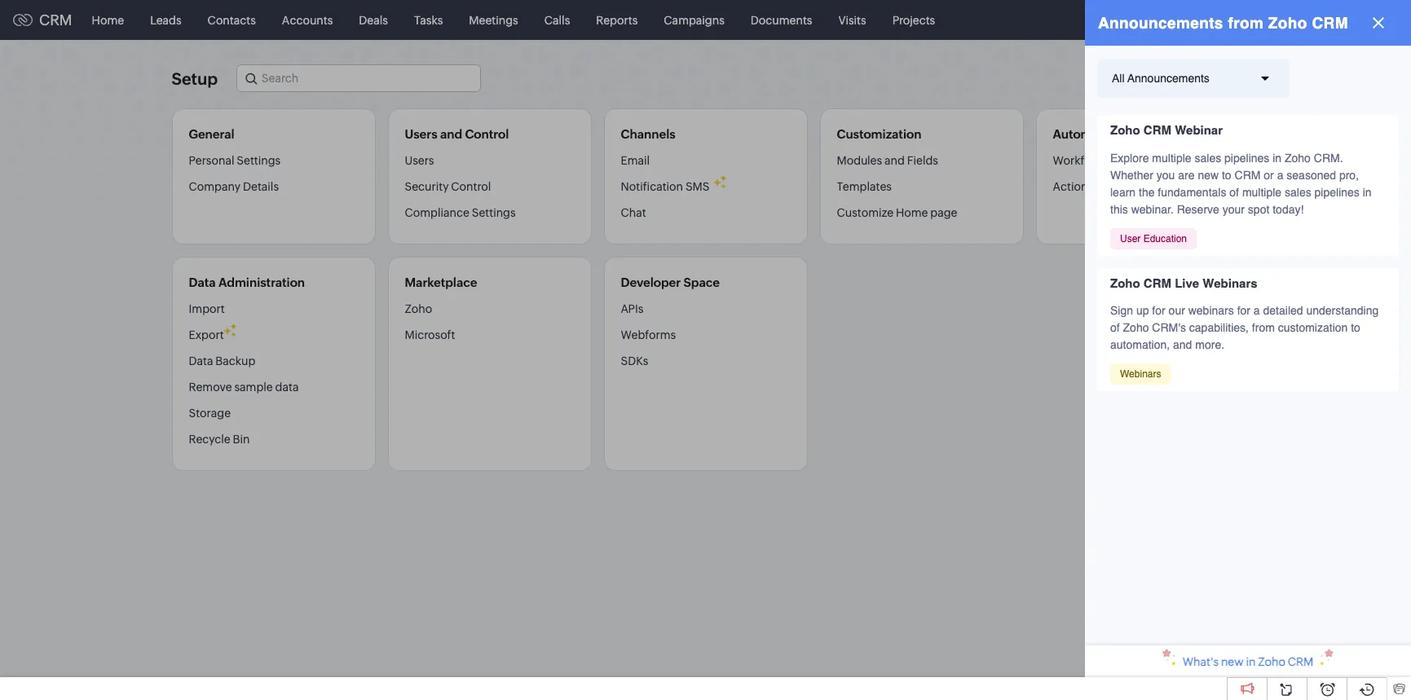 Task type: vqa. For each thing, say whether or not it's contained in the screenshot.
Accounts link
yes



Task type: locate. For each thing, give the bounding box(es) containing it.
customize home page
[[837, 206, 958, 219]]

company details link
[[189, 174, 279, 200]]

email
[[621, 154, 650, 167]]

0 horizontal spatial home
[[92, 13, 124, 27]]

compliance settings
[[405, 206, 516, 219]]

1 users from the top
[[405, 127, 438, 141]]

apis link
[[621, 302, 644, 322]]

reports
[[596, 13, 638, 27]]

0 vertical spatial users
[[405, 127, 438, 141]]

data up import
[[189, 276, 216, 290]]

0 vertical spatial crm
[[39, 11, 72, 29]]

1 data from the top
[[189, 276, 216, 290]]

new
[[1222, 656, 1244, 669]]

2 users from the top
[[405, 154, 434, 167]]

chat link
[[621, 200, 646, 226]]

zoho
[[1319, 41, 1345, 53], [405, 303, 432, 316], [1259, 656, 1286, 669]]

rules
[[1106, 154, 1135, 167]]

zoho right in
[[1259, 656, 1286, 669]]

developer space
[[621, 276, 720, 290]]

crm right in
[[1288, 656, 1314, 669]]

1 horizontal spatial crm
[[1288, 656, 1314, 669]]

remove
[[189, 381, 232, 394]]

modules and fields link
[[837, 153, 939, 174]]

0 vertical spatial data
[[189, 276, 216, 290]]

2 horizontal spatial zoho
[[1319, 41, 1345, 53]]

notification sms
[[621, 180, 710, 193]]

apis
[[621, 303, 644, 316]]

home left leads
[[92, 13, 124, 27]]

crm left home link
[[39, 11, 72, 29]]

compliance settings link
[[405, 200, 516, 226]]

developer
[[621, 276, 681, 290]]

1 vertical spatial data
[[189, 355, 213, 368]]

1 vertical spatial zoho
[[405, 303, 432, 316]]

data for data administration
[[189, 276, 216, 290]]

users
[[405, 127, 438, 141], [405, 154, 434, 167]]

details
[[243, 180, 279, 193]]

projects link
[[880, 0, 949, 40]]

2 vertical spatial zoho
[[1259, 656, 1286, 669]]

1 vertical spatial crm
[[1288, 656, 1314, 669]]

notification
[[621, 180, 683, 193]]

0 vertical spatial settings
[[237, 154, 281, 167]]

data backup
[[189, 355, 256, 368]]

0 vertical spatial home
[[92, 13, 124, 27]]

documents
[[751, 13, 813, 27]]

0 vertical spatial zoho
[[1319, 41, 1345, 53]]

data
[[275, 381, 299, 394]]

import
[[189, 303, 225, 316]]

0 horizontal spatial and
[[440, 127, 463, 141]]

import link
[[189, 302, 225, 322]]

reports link
[[583, 0, 651, 40]]

data down export link
[[189, 355, 213, 368]]

contacts
[[208, 13, 256, 27]]

accounts
[[282, 13, 333, 27]]

meetings link
[[456, 0, 532, 40]]

zoho up the microsoft link
[[405, 303, 432, 316]]

what's new in zoho crm link
[[1086, 646, 1412, 678]]

modules and fields
[[837, 154, 939, 167]]

and
[[440, 127, 463, 141], [885, 154, 905, 167]]

settings inside personal settings link
[[237, 154, 281, 167]]

customization
[[837, 127, 922, 141]]

and for modules
[[885, 154, 905, 167]]

and up security control
[[440, 127, 463, 141]]

search
[[1249, 41, 1283, 53]]

home link
[[79, 0, 137, 40]]

control up security control
[[465, 127, 509, 141]]

personal settings link
[[189, 153, 281, 174]]

home
[[92, 13, 124, 27], [896, 206, 929, 219]]

settings for personal settings
[[237, 154, 281, 167]]

0 vertical spatial and
[[440, 127, 463, 141]]

settings
[[237, 154, 281, 167], [472, 206, 516, 219]]

2 data from the top
[[189, 355, 213, 368]]

calls
[[545, 13, 570, 27]]

0 horizontal spatial settings
[[237, 154, 281, 167]]

zoho right across
[[1319, 41, 1345, 53]]

1 vertical spatial users
[[405, 154, 434, 167]]

email link
[[621, 153, 650, 174]]

settings inside compliance settings link
[[472, 206, 516, 219]]

documents link
[[738, 0, 826, 40]]

company details
[[189, 180, 279, 193]]

projects
[[893, 13, 936, 27]]

control up compliance settings link
[[451, 180, 491, 193]]

company
[[189, 180, 241, 193]]

settings up details
[[237, 154, 281, 167]]

personal
[[189, 154, 234, 167]]

and inside 'link'
[[885, 154, 905, 167]]

what's
[[1183, 656, 1219, 669]]

home left page
[[896, 206, 929, 219]]

campaigns
[[664, 13, 725, 27]]

page
[[931, 206, 958, 219]]

1 horizontal spatial settings
[[472, 206, 516, 219]]

1 horizontal spatial and
[[885, 154, 905, 167]]

1 horizontal spatial zoho
[[1259, 656, 1286, 669]]

users up users link
[[405, 127, 438, 141]]

tasks
[[414, 13, 443, 27]]

fields
[[907, 154, 939, 167]]

visits link
[[826, 0, 880, 40]]

channels
[[621, 127, 676, 141]]

bin
[[233, 433, 250, 446]]

settings down security control
[[472, 206, 516, 219]]

and left fields
[[885, 154, 905, 167]]

users up security
[[405, 154, 434, 167]]

storage link
[[189, 400, 231, 427]]

marketplace
[[405, 276, 478, 290]]

customize
[[837, 206, 894, 219]]

1 vertical spatial settings
[[472, 206, 516, 219]]

data backup link
[[189, 348, 256, 374]]

data
[[189, 276, 216, 290], [189, 355, 213, 368]]

1 vertical spatial and
[[885, 154, 905, 167]]

tasks link
[[401, 0, 456, 40]]

1 vertical spatial home
[[896, 206, 929, 219]]



Task type: describe. For each thing, give the bounding box(es) containing it.
what's new in zoho crm
[[1183, 656, 1314, 669]]

workflow rules link
[[1053, 153, 1135, 174]]

templates
[[837, 180, 892, 193]]

accounts link
[[269, 0, 346, 40]]

setup
[[172, 69, 218, 88]]

campaigns link
[[651, 0, 738, 40]]

security
[[405, 180, 449, 193]]

workflow
[[1053, 154, 1104, 167]]

users for users
[[405, 154, 434, 167]]

data for data backup
[[189, 355, 213, 368]]

security control
[[405, 180, 491, 193]]

sms
[[686, 180, 710, 193]]

microsoft link
[[405, 322, 456, 348]]

across
[[1285, 41, 1317, 53]]

compliance
[[405, 206, 470, 219]]

recycle bin
[[189, 433, 250, 446]]

modules
[[837, 154, 883, 167]]

search across zoho link
[[1246, 39, 1364, 56]]

and for users
[[440, 127, 463, 141]]

data administration
[[189, 276, 305, 290]]

calls link
[[532, 0, 583, 40]]

deals link
[[346, 0, 401, 40]]

notification sms link
[[621, 174, 710, 200]]

space
[[684, 276, 720, 290]]

users link
[[405, 153, 434, 174]]

webforms
[[621, 329, 676, 342]]

export
[[189, 329, 224, 342]]

templates link
[[837, 174, 892, 200]]

leads
[[150, 13, 182, 27]]

leads link
[[137, 0, 195, 40]]

security control link
[[405, 174, 491, 200]]

export link
[[189, 322, 224, 348]]

crm link
[[13, 11, 72, 29]]

0 horizontal spatial crm
[[39, 11, 72, 29]]

webforms link
[[621, 322, 676, 348]]

meetings
[[469, 13, 518, 27]]

zoho link
[[405, 302, 432, 322]]

general
[[189, 127, 234, 141]]

in
[[1247, 656, 1256, 669]]

storage
[[189, 407, 231, 420]]

customize home page link
[[837, 200, 958, 226]]

chat
[[621, 206, 646, 219]]

0 vertical spatial control
[[465, 127, 509, 141]]

visits
[[839, 13, 867, 27]]

remove sample data
[[189, 381, 299, 394]]

sample
[[234, 381, 273, 394]]

deals
[[359, 13, 388, 27]]

actions link
[[1053, 174, 1094, 200]]

recycle bin link
[[189, 427, 250, 453]]

administration
[[218, 276, 305, 290]]

sdks link
[[621, 348, 649, 374]]

actions
[[1053, 180, 1094, 193]]

workflow rules
[[1053, 154, 1135, 167]]

search across zoho
[[1249, 41, 1345, 53]]

remove sample data link
[[189, 374, 299, 400]]

1 vertical spatial control
[[451, 180, 491, 193]]

0 horizontal spatial zoho
[[405, 303, 432, 316]]

recycle
[[189, 433, 231, 446]]

sdks
[[621, 355, 649, 368]]

1 horizontal spatial home
[[896, 206, 929, 219]]

zoho inside "link"
[[1319, 41, 1345, 53]]

settings for compliance settings
[[472, 206, 516, 219]]

users and control
[[405, 127, 509, 141]]

personal settings
[[189, 154, 281, 167]]

automation
[[1053, 127, 1122, 141]]

microsoft
[[405, 329, 456, 342]]

backup
[[216, 355, 256, 368]]

contacts link
[[195, 0, 269, 40]]

users for users and control
[[405, 127, 438, 141]]



